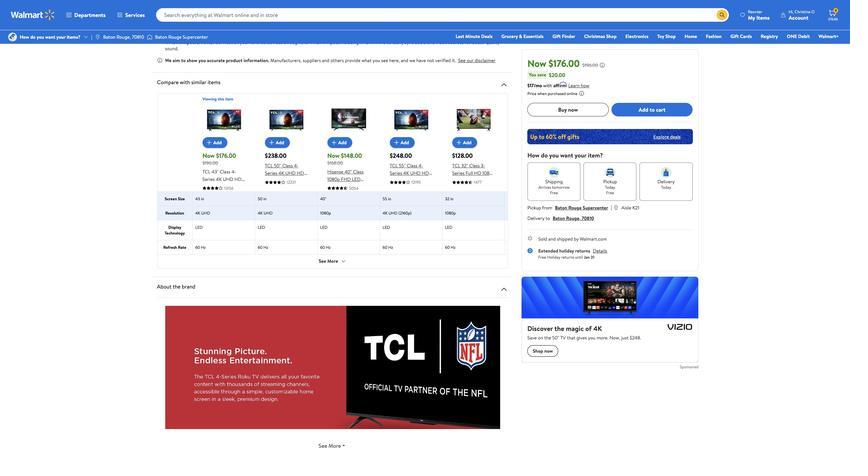 Task type: vqa. For each thing, say whether or not it's contained in the screenshot.
The Holiday Shop link
no



Task type: locate. For each thing, give the bounding box(es) containing it.
4k uhd down 50 in
[[258, 210, 273, 216]]

1 vertical spatial save
[[538, 71, 547, 78]]

0 horizontal spatial now
[[203, 151, 215, 160]]

add to cart image for $248.00
[[393, 139, 401, 147]]

one debit link
[[785, 33, 814, 40]]

1 horizontal spatial hdmi
[[313, 39, 326, 46]]

today inside pickup today free
[[606, 184, 616, 190]]

0 horizontal spatial alto
[[217, 21, 225, 28]]

1 horizontal spatial band
[[363, 33, 373, 40]]

tcl 55" class 4-series 4k uhd hdr smart roku tv - 55s451 image
[[394, 102, 429, 137]]

1 hz from the left
[[201, 244, 206, 250]]

1 horizontal spatial  image
[[95, 34, 100, 40]]

2 60 hz cell from the left
[[255, 240, 318, 254]]

now inside now $176.00 $196.00 tcl 43" class 4- series 4k uhd hdr smart roku tv - 43s451
[[203, 151, 215, 160]]

add inside now $148.00 "group"
[[338, 139, 347, 146]]

resolution row header
[[157, 206, 193, 220]]

upgrade inside : easily upgrade the sound of your tv with one remote, quick settings, and a simple setup. just look for tcl alto sound bars (sold separately) featuring the roku tv readytm
[[265, 21, 281, 28]]

see more for see more button to the bottom
[[319, 442, 341, 450]]

shows
[[490, 3, 503, 10]]

gift
[[553, 33, 561, 40], [731, 33, 739, 40]]

want for item?
[[561, 151, 574, 160]]

buy now
[[559, 106, 578, 113]]

1 horizontal spatial a
[[402, 21, 404, 28]]

favorite down readytm
[[250, 39, 266, 46]]

led inside $128.00 tcl 32" class 3- series full hd 1080p led smart roku tv - 32s357
[[453, 177, 461, 184]]

with inside : easily upgrade the sound of your tv with one remote, quick settings, and a simple setup. just look for tcl alto sound bars (sold separately) featuring the roku tv readytm
[[326, 21, 335, 28]]

4 in from the left
[[451, 196, 454, 202]]

toy shop link
[[655, 33, 679, 40]]

or right voice
[[445, 3, 450, 10]]

1080p down the hisense
[[328, 176, 340, 183]]

mobile
[[177, 3, 191, 10], [240, 3, 254, 10]]

our
[[467, 57, 474, 64]]

led cell down 32 in cell
[[443, 220, 505, 240]]

2 horizontal spatial 4
[[835, 8, 838, 13]]

1 vertical spatial see more
[[319, 442, 341, 450]]

refresh
[[163, 244, 177, 250]]

- inside $238.00 tcl 50" class 4- series 4k uhd hdr smart roku tv - 50s451
[[297, 177, 299, 184]]

1080p down 32 in on the right of the page
[[445, 210, 456, 216]]

as
[[309, 3, 313, 10]]

about
[[157, 283, 172, 290]]

in right 40
[[514, 196, 517, 202]]

5 row from the top
[[157, 240, 818, 254]]

1 horizontal spatial rouge
[[569, 204, 582, 211]]

32 in
[[445, 196, 454, 202]]

1080p cell
[[318, 206, 380, 220], [443, 206, 505, 220], [505, 206, 568, 220]]

add to cart image for now $148.00
[[330, 139, 338, 147]]

edge
[[342, 15, 352, 22]]

1 upgrade from the left
[[188, 21, 205, 28]]

| left aisle
[[611, 204, 613, 211]]

1 horizontal spatial now
[[328, 151, 340, 160]]

roku inside the now $148.00 $168.00 hisense 40" class 1080p fhd led lcd roku smart tv h4030f series (40h4030f1)
[[338, 183, 348, 190]]

1 inputs from the left
[[183, 39, 196, 46]]

4 hz from the left
[[389, 244, 393, 250]]

add up $238.00
[[276, 139, 284, 146]]

0 horizontal spatial upgrade
[[188, 21, 205, 28]]

led down 32 in on the right of the page
[[445, 224, 453, 230]]

uhd inside $248.00 tcl 55" class 4- series 4k uhd hdr smart roku tv - 55s451
[[411, 170, 421, 177]]

sponsored
[[681, 364, 699, 370]]

- left 32s357
[[453, 185, 454, 192]]

baton down pickup from baton rouge supercenter |
[[553, 215, 565, 222]]

1080p
[[483, 170, 495, 177], [328, 176, 340, 183], [320, 210, 331, 216], [445, 210, 456, 216], [508, 210, 519, 216]]

now up the hisense
[[328, 151, 340, 160]]

1 60 hz from the left
[[195, 244, 206, 250]]

4- for $238.00
[[294, 162, 299, 169]]

hisense 40" class 1080p fhd led lcd roku smart tv h4030f series (40h4030f1) image
[[331, 102, 367, 137]]

in inside the 50 in cell
[[264, 196, 267, 202]]

upgrade up access
[[265, 21, 281, 28]]

50 in cell
[[255, 192, 318, 206]]

 image for how do you want your items?
[[8, 33, 17, 41]]

1080p cell down the (40h4030f1)
[[318, 206, 380, 220]]

in inside 40 in cell
[[514, 196, 517, 202]]

2 in from the left
[[264, 196, 267, 202]]

1 vertical spatial how
[[528, 151, 540, 160]]

to right aim
[[181, 57, 186, 64]]

want left item?
[[561, 151, 574, 160]]

add to cart image
[[205, 139, 213, 147], [330, 139, 338, 147]]

row header
[[157, 102, 193, 191]]

led for sixth led cell from the left
[[508, 224, 515, 230]]

2 horizontal spatial 4-
[[419, 162, 424, 169]]

2 sound from the left
[[478, 21, 491, 28]]

and inside : connect all your favorite devices through the 4 hdmi inputs including 1 hdmi arc to easily sync audio and video sources for better quality sound.
[[428, 39, 435, 46]]

your inside : easily upgrade the sound of your tv with one remote, quick settings, and a simple setup. just look for tcl alto sound bars (sold separately) featuring the roku tv readytm
[[309, 21, 319, 28]]

uhd inside 4k uhd (2160p) cell
[[389, 210, 398, 216]]

1 vertical spatial 40"
[[320, 196, 327, 202]]

see for the top see more button
[[319, 258, 326, 265]]

1 60 hz cell from the left
[[193, 240, 255, 254]]

$76.86
[[829, 17, 839, 21]]

2 horizontal spatial hdmi
[[363, 39, 375, 46]]

profile,
[[281, 15, 296, 22]]

today
[[606, 184, 616, 190], [662, 184, 672, 190]]

aisle
[[622, 204, 632, 211]]

about the brand
[[157, 283, 196, 290]]

sound up the deals at top right
[[478, 21, 491, 28]]

reorder my items
[[749, 9, 770, 21]]

add to cart image
[[268, 139, 276, 147], [393, 139, 401, 147], [455, 139, 463, 147]]

affirm image
[[554, 82, 567, 87]]

3 add button from the left
[[328, 137, 352, 148]]

2 hdmi from the left
[[313, 39, 326, 46]]

70810 down 'baton rouge supercenter' button
[[582, 215, 595, 222]]

led
[[352, 176, 361, 183], [453, 177, 461, 184], [195, 224, 203, 230], [258, 224, 265, 230], [320, 224, 328, 230], [383, 224, 390, 230], [445, 224, 453, 230], [508, 224, 515, 230]]

add for now $148.00 $168.00 hisense 40" class 1080p fhd led lcd roku smart tv h4030f series (40h4030f1)
[[338, 139, 347, 146]]

how for how do you want your items?
[[20, 34, 29, 40]]

0 horizontal spatial how
[[20, 34, 29, 40]]

4
[[835, 8, 838, 13], [165, 39, 168, 46], [309, 39, 312, 46]]

screen size row header
[[157, 192, 193, 206]]

4 up $76.86 at the right top of page
[[835, 8, 838, 13]]

baton
[[103, 34, 115, 40], [155, 34, 167, 40], [555, 204, 568, 211], [553, 215, 565, 222]]

1 row from the top
[[157, 96, 818, 205]]

now for now $176.00
[[528, 57, 547, 70]]

gift inside gift finder link
[[553, 33, 561, 40]]

2 fullview from the left
[[305, 15, 323, 22]]

sound inside : easily upgrade the sound of your tv with one remote, quick settings, and a simple setup. just look for tcl alto sound bars (sold separately) featuring the roku tv readytm
[[478, 21, 491, 28]]

: use the free roku mobile app for ios® and android™ as a second remote. enjoy private listening, search with your voice or keyboard, and save shows for later.
[[165, 3, 503, 16]]

the inside : use the free roku mobile app for ios® and android™ as a second remote. enjoy private listening, search with your voice or keyboard, and save shows for later.
[[211, 3, 218, 10]]

free inside shipping arrives tomorrow free
[[551, 190, 559, 196]]

tcl
[[459, 21, 467, 28], [265, 162, 273, 169], [390, 162, 398, 169], [453, 162, 461, 169], [203, 168, 211, 175]]

2 & from the left
[[198, 33, 202, 40]]

$168.00
[[328, 160, 343, 166]]

add to cart image inside $238.00 group
[[268, 139, 276, 147]]

1 horizontal spatial want
[[561, 151, 574, 160]]

add to cart image for now $176.00
[[205, 139, 213, 147]]

compare
[[157, 78, 179, 86]]

connection
[[388, 33, 411, 40]]

roku down the a
[[228, 27, 238, 34]]

deals
[[482, 33, 493, 40]]

tcl for $248.00
[[390, 162, 398, 169]]

now
[[569, 106, 578, 113]]

with up price when purchased online at the top of the page
[[544, 82, 553, 89]]

1 horizontal spatial app
[[255, 3, 263, 10]]

4 left content
[[309, 39, 312, 46]]

0 horizontal spatial gift
[[553, 33, 561, 40]]

1 horizontal spatial do
[[541, 151, 548, 160]]

1 horizontal spatial sound
[[478, 21, 491, 28]]

last minute deals link
[[453, 33, 496, 40]]

3 60 hz cell from the left
[[318, 240, 380, 254]]

just
[[433, 21, 441, 28]]

(sold
[[165, 27, 175, 34]]

hdmi down (sold
[[169, 39, 182, 46]]

1 horizontal spatial 4
[[309, 39, 312, 46]]

6 60 hz cell from the left
[[505, 240, 568, 254]]

how
[[581, 82, 590, 89]]

0 horizontal spatial band
[[177, 33, 187, 40]]

in for 55 in
[[388, 196, 392, 202]]

save right you at top right
[[538, 71, 547, 78]]

0 horizontal spatial 4k uhd
[[195, 210, 210, 216]]

4k down 43"
[[216, 176, 222, 183]]

1080p inside $128.00 tcl 32" class 3- series full hd 1080p led smart roku tv - 32s357
[[483, 170, 495, 177]]

3 row from the top
[[157, 206, 818, 220]]

add button for $128.00
[[453, 137, 477, 148]]

- right 13156
[[234, 183, 236, 190]]

5 hz from the left
[[451, 244, 456, 250]]

sound.
[[165, 45, 178, 52]]

add inside 'button'
[[639, 106, 649, 113]]

5 in from the left
[[514, 196, 517, 202]]

shop for toy shop
[[666, 33, 676, 40]]

class inside $248.00 tcl 55" class 4- series 4k uhd hdr smart roku tv - 55s451
[[407, 162, 418, 169]]

shop inside toy shop link
[[666, 33, 676, 40]]

add inside $248.00 group
[[401, 139, 409, 146]]

enjoy
[[351, 3, 362, 10]]

1 horizontal spatial 4k uhd
[[258, 210, 273, 216]]

1 vertical spatial $176.00
[[216, 151, 236, 160]]

mobile inside : use the free roku mobile app for ios® and android™ as a second remote. enjoy private listening, search with your voice or keyboard, and save shows for later.
[[240, 3, 254, 10]]

0 horizontal spatial mobile
[[177, 3, 191, 10]]

delivery for to
[[528, 215, 545, 222]]

led cell down the 50 in cell
[[255, 220, 318, 240]]

2 horizontal spatial add to cart image
[[455, 139, 463, 147]]

1 horizontal spatial shop
[[666, 33, 676, 40]]

account
[[789, 14, 809, 21]]

add up $128.00 at right
[[463, 139, 472, 146]]

in inside 32 in cell
[[451, 196, 454, 202]]

series
[[265, 170, 277, 177], [390, 170, 402, 177], [453, 170, 465, 177], [203, 176, 215, 183], [346, 191, 359, 198]]

$17/mo
[[528, 82, 543, 89]]

save inside : use the free roku mobile app for ios® and android™ as a second remote. enjoy private listening, search with your voice or keyboard, and save shows for later.
[[480, 3, 489, 10]]

2 app from the left
[[255, 3, 263, 10]]

55 in
[[383, 196, 392, 202]]

4k inside now $176.00 $196.00 tcl 43" class 4- series 4k uhd hdr smart roku tv - 43s451
[[216, 176, 222, 183]]

1 horizontal spatial $196.00
[[583, 62, 599, 69]]

tv up 55 in cell
[[415, 177, 421, 184]]

wifi left (1
[[188, 33, 197, 40]]

hdr up the 50 in cell
[[297, 170, 307, 177]]

2 alto from the left
[[468, 21, 477, 28]]

0 vertical spatial a
[[315, 3, 317, 10]]

voice
[[433, 3, 444, 10]]

add inside $238.00 group
[[276, 139, 284, 146]]

0 horizontal spatial 4
[[165, 39, 168, 46]]

remote.
[[334, 3, 350, 10]]

: for connect
[[213, 39, 214, 46]]

5 led cell from the left
[[443, 220, 505, 240]]

pickup today free
[[604, 178, 617, 196]]

2 upgrade from the left
[[265, 21, 281, 28]]

1 horizontal spatial delivery
[[658, 178, 675, 185]]

what
[[362, 57, 372, 64]]

1080p down 3-
[[483, 170, 495, 177]]

led cell up extended
[[505, 220, 568, 240]]

0 vertical spatial see more
[[319, 258, 338, 265]]

1 4k uhd cell from the left
[[193, 206, 255, 220]]

tcl inside $238.00 tcl 50" class 4- series 4k uhd hdr smart roku tv - 50s451
[[265, 162, 273, 169]]

2 bars from the left
[[492, 21, 501, 28]]

to right access
[[284, 33, 289, 40]]

in right 43
[[201, 196, 204, 202]]

the right 'through'
[[301, 39, 308, 46]]

smart inside $248.00 tcl 55" class 4- series 4k uhd hdr smart roku tv - 55s451
[[390, 177, 402, 184]]

2 horizontal spatial free
[[607, 190, 615, 196]]

a left simple
[[402, 21, 404, 28]]

hdr inside $238.00 tcl 50" class 4- series 4k uhd hdr smart roku tv - 50s451
[[297, 170, 307, 177]]

0 horizontal spatial 40"
[[320, 196, 327, 202]]

2 4k uhd cell from the left
[[255, 206, 318, 220]]

4 inside : connect all your favorite devices through the 4 hdmi inputs including 1 hdmi arc to easily sync audio and video sources for better quality sound.
[[309, 39, 312, 46]]

add to cart image inside $248.00 group
[[393, 139, 401, 147]]

display technology row header
[[157, 220, 193, 240]]

1 1080p cell from the left
[[318, 206, 380, 220]]

the inside : connect all your favorite devices through the 4 hdmi inputs including 1 hdmi arc to easily sync audio and video sources for better quality sound.
[[301, 39, 308, 46]]

shop for christmas shop
[[607, 33, 617, 40]]

1 vertical spatial a
[[402, 21, 404, 28]]

deals
[[671, 133, 681, 140]]

0 horizontal spatial do
[[30, 34, 36, 40]]

1 horizontal spatial add to cart image
[[330, 139, 338, 147]]

2 add to cart image from the left
[[393, 139, 401, 147]]

5 add button from the left
[[453, 137, 477, 148]]

the right into
[[437, 33, 444, 40]]

4- inside $238.00 tcl 50" class 4- series 4k uhd hdr smart roku tv - 50s451
[[294, 162, 299, 169]]

5 60 hz from the left
[[445, 244, 456, 250]]

1 gift from the left
[[553, 33, 561, 40]]

tv up 43 in cell
[[227, 183, 233, 190]]

0 horizontal spatial save
[[480, 3, 489, 10]]

led right display
[[195, 224, 203, 230]]

0 horizontal spatial ethernet
[[203, 33, 221, 40]]

(2160p)
[[399, 210, 412, 216]]

0 horizontal spatial want
[[45, 34, 55, 40]]

43 in cell
[[193, 192, 255, 206]]

see more for the top see more button
[[319, 258, 338, 265]]

app left use
[[192, 3, 200, 10]]

led cell down 43 in cell
[[193, 220, 255, 240]]

1080p cell down 40 in cell
[[505, 206, 568, 220]]

with left one
[[326, 21, 335, 28]]

uhd inside now $176.00 $196.00 tcl 43" class 4- series 4k uhd hdr smart roku tv - 43s451
[[223, 176, 234, 183]]

bars
[[241, 21, 250, 28], [492, 21, 501, 28]]

0 vertical spatial see more button
[[314, 256, 352, 267]]

1 horizontal spatial ethernet
[[445, 33, 463, 40]]

0 horizontal spatial inputs
[[183, 39, 196, 46]]

with inside : use the free roku mobile app for ios® and android™ as a second remote. enjoy private listening, search with your voice or keyboard, and save shows for later.
[[413, 3, 422, 10]]

40" cell
[[318, 192, 380, 206]]

0 vertical spatial delivery
[[658, 178, 675, 185]]

4k uhd cell
[[193, 206, 255, 220], [255, 206, 318, 220]]

1 today from the left
[[606, 184, 616, 190]]

0 horizontal spatial hdmi
[[169, 39, 182, 46]]

here,
[[390, 57, 400, 64]]

rouge
[[168, 34, 182, 40], [569, 204, 582, 211]]

2 row from the top
[[157, 191, 818, 206]]

we aim to show you accurate product information. manufacturers, suppliers and others provide what you see here, and we have not verified it. see our disclaimer
[[165, 57, 496, 64]]

2 shop from the left
[[666, 33, 676, 40]]

add button inside now $176.00 group
[[203, 137, 227, 148]]

how do you want your items?
[[20, 34, 81, 40]]

2 gift from the left
[[731, 33, 739, 40]]

tcl for $128.00
[[453, 162, 461, 169]]

4- up 12195
[[419, 162, 424, 169]]

0 vertical spatial pickup
[[604, 178, 617, 185]]

1 shop from the left
[[607, 33, 617, 40]]

1 horizontal spatial save
[[538, 71, 547, 78]]

favorite inside : connect all your favorite devices through the 4 hdmi inputs including 1 hdmi arc to easily sync audio and video sources for better quality sound.
[[250, 39, 266, 46]]

1 vertical spatial delivery
[[528, 215, 545, 222]]

add for $128.00 tcl 32" class 3- series full hd 1080p led smart roku tv - 32s357
[[463, 139, 472, 146]]

rouge up sound. on the left top
[[168, 34, 182, 40]]

2 60 hz from the left
[[258, 244, 268, 250]]

0 vertical spatial save
[[480, 3, 489, 10]]

55s451
[[390, 185, 405, 192]]

0 vertical spatial how
[[20, 34, 29, 40]]

1 horizontal spatial alto
[[468, 21, 477, 28]]

1 vertical spatial or
[[412, 33, 417, 40]]

led down the 4k uhd (2160p)
[[383, 224, 390, 230]]

do down walmart "image"
[[30, 34, 36, 40]]

tv inside now $176.00 $196.00 tcl 43" class 4- series 4k uhd hdr smart roku tv - 43s451
[[227, 183, 233, 190]]

0 horizontal spatial today
[[606, 184, 616, 190]]

1 in from the left
[[201, 196, 204, 202]]

cart
[[657, 106, 666, 113]]

hdr inside now $176.00 $196.00 tcl 43" class 4- series 4k uhd hdr smart roku tv - 43s451
[[235, 176, 245, 183]]

2 vertical spatial see
[[319, 442, 327, 450]]

led for 6th led cell from the right
[[195, 224, 203, 230]]

1 vertical spatial pickup
[[528, 204, 542, 211]]

: connect all your favorite devices through the 4 hdmi inputs including 1 hdmi arc to easily sync audio and video sources for better quality sound.
[[165, 39, 500, 52]]

tcl inside $128.00 tcl 32" class 3- series full hd 1080p led smart roku tv - 32s357
[[453, 162, 461, 169]]

roku inside now $176.00 $196.00 tcl 43" class 4- series 4k uhd hdr smart roku tv - 43s451
[[216, 183, 227, 190]]

items?
[[67, 34, 81, 40]]

: inside : use the free roku mobile app for ios® and android™ as a second remote. enjoy private listening, search with your voice or keyboard, and save shows for later.
[[200, 3, 201, 10]]

 image
[[8, 33, 17, 41], [147, 34, 152, 40], [95, 34, 100, 40]]

tcl inside $248.00 tcl 55" class 4- series 4k uhd hdr smart roku tv - 55s451
[[390, 162, 398, 169]]

0 horizontal spatial favorite
[[250, 39, 266, 46]]

arc
[[376, 39, 386, 46]]

1 horizontal spatial or
[[445, 3, 450, 10]]

0 horizontal spatial pickup
[[528, 204, 542, 211]]

0 horizontal spatial &
[[198, 33, 202, 40]]

1 horizontal spatial today
[[662, 184, 672, 190]]

hdr inside $248.00 tcl 55" class 4- series 4k uhd hdr smart roku tv - 55s451
[[422, 170, 432, 177]]

row containing now $176.00
[[157, 96, 818, 205]]

0 horizontal spatial hdr
[[235, 176, 245, 183]]

4k down 50
[[258, 210, 263, 216]]

1 horizontal spatial add to cart image
[[393, 139, 401, 147]]

rouge up baton rouge, 70810 button
[[569, 204, 582, 211]]

1
[[360, 39, 362, 46]]

2 horizontal spatial now
[[528, 57, 547, 70]]

2 add to cart image from the left
[[330, 139, 338, 147]]

0 vertical spatial 70810
[[132, 34, 144, 40]]

add button up $238.00
[[265, 137, 290, 148]]

0 horizontal spatial returns
[[562, 254, 575, 260]]

how up arrives
[[528, 151, 540, 160]]

4 inside 4 $76.86
[[835, 8, 838, 13]]

holiday
[[560, 248, 575, 254]]

add to cart image inside now $176.00 group
[[205, 139, 213, 147]]

5054
[[349, 185, 359, 191]]

led cell
[[193, 220, 255, 240], [255, 220, 318, 240], [318, 220, 380, 240], [380, 220, 443, 240], [443, 220, 505, 240], [505, 220, 568, 240]]

class for $238.00
[[282, 162, 293, 169]]

4 add button from the left
[[390, 137, 415, 148]]

now up you at top right
[[528, 57, 547, 70]]

class inside $238.00 tcl 50" class 4- series 4k uhd hdr smart roku tv - 50s451
[[282, 162, 293, 169]]

audio right easy
[[176, 21, 187, 28]]

for right last
[[465, 39, 471, 46]]

32s357
[[456, 185, 471, 192]]

display technology
[[165, 224, 185, 236]]

listening,
[[379, 3, 397, 10]]

1 vertical spatial rouge,
[[567, 215, 581, 222]]

accurate
[[207, 57, 225, 64]]

4k uhd (2160p) cell
[[380, 206, 443, 220]]

add inside $128.00 group
[[463, 139, 472, 146]]

gift inside gift cards link
[[731, 33, 739, 40]]

port.
[[464, 33, 474, 40]]

row
[[157, 96, 818, 205], [157, 191, 818, 206], [157, 206, 818, 220], [157, 220, 818, 240], [157, 240, 818, 254]]

2 add button from the left
[[265, 137, 290, 148]]

android™
[[290, 3, 308, 10]]

now inside the now $148.00 $168.00 hisense 40" class 1080p fhd led lcd roku smart tv h4030f series (40h4030f1)
[[328, 151, 340, 160]]

the left brand
[[173, 283, 181, 290]]

my
[[749, 14, 756, 21]]

learn more about strikethrough prices image
[[600, 62, 606, 68]]

audio
[[176, 21, 187, 28], [415, 39, 427, 46]]

4 for 4 $76.86
[[835, 8, 838, 13]]

0 vertical spatial do
[[30, 34, 36, 40]]

tv up the 50 in cell
[[290, 177, 296, 184]]

& right grocery
[[520, 33, 523, 40]]

0 vertical spatial supercenter
[[183, 34, 208, 40]]

 image down departments on the left of page
[[95, 34, 100, 40]]

explore
[[654, 133, 670, 140]]

today inside delivery today
[[662, 184, 672, 190]]

0 vertical spatial 40"
[[345, 168, 352, 175]]

: inside : connect all your favorite devices through the 4 hdmi inputs including 1 hdmi arc to easily sync audio and video sources for better quality sound.
[[213, 39, 214, 46]]

4- up 13156
[[232, 168, 236, 175]]

your left voice
[[423, 3, 432, 10]]

2 today from the left
[[662, 184, 672, 190]]

your right all
[[240, 39, 249, 46]]

for left later.
[[165, 9, 171, 16]]

add to cart image up $168.00
[[330, 139, 338, 147]]

to
[[439, 15, 443, 22], [284, 33, 289, 40], [387, 39, 392, 46], [181, 57, 186, 64], [650, 106, 655, 113], [546, 215, 551, 222]]

43s451
[[203, 191, 218, 198]]

add button for $248.00
[[390, 137, 415, 148]]

tv
[[320, 21, 325, 28], [239, 27, 245, 34], [290, 177, 296, 184], [415, 177, 421, 184], [487, 177, 493, 184], [227, 183, 233, 190], [363, 183, 368, 190]]

led for 4th led cell from the left
[[383, 224, 390, 230]]

to right '5'
[[387, 39, 392, 46]]

4 led cell from the left
[[380, 220, 443, 240]]

0 horizontal spatial sound
[[226, 21, 239, 28]]

led for fourth led cell from right
[[320, 224, 328, 230]]

row containing display technology
[[157, 220, 818, 240]]

add button inside $238.00 group
[[265, 137, 290, 148]]

add to cart image inside $128.00 group
[[455, 139, 463, 147]]

gift for gift finder
[[553, 33, 561, 40]]

0 horizontal spatial 4-
[[232, 168, 236, 175]]

0 horizontal spatial app
[[192, 3, 200, 10]]

6 hz from the left
[[514, 244, 518, 250]]

1 horizontal spatial inputs
[[327, 39, 339, 46]]

55 in cell
[[380, 192, 443, 206]]

class inside $128.00 tcl 32" class 3- series full hd 1080p led smart roku tv - 32s357
[[470, 162, 480, 169]]

add to cart image inside now $148.00 "group"
[[330, 139, 338, 147]]

add button inside $248.00 group
[[390, 137, 415, 148]]

content
[[317, 33, 334, 40]]

40"
[[345, 168, 352, 175], [320, 196, 327, 202]]

now for now $176.00 $196.00 tcl 43" class 4- series 4k uhd hdr smart roku tv - 43s451
[[203, 151, 215, 160]]

2 inputs from the left
[[327, 39, 339, 46]]

1 horizontal spatial rouge,
[[567, 215, 581, 222]]

1 add to cart image from the left
[[205, 139, 213, 147]]

1 horizontal spatial 40"
[[345, 168, 352, 175]]

0 horizontal spatial wifi
[[188, 33, 197, 40]]

50
[[258, 196, 263, 202]]

1 alto from the left
[[217, 21, 225, 28]]

6 60 hz from the left
[[508, 244, 518, 250]]

hdr up 55 in cell
[[422, 170, 432, 177]]

0 horizontal spatial supercenter
[[183, 34, 208, 40]]

 image left dual-
[[147, 34, 152, 40]]

0 horizontal spatial $176.00
[[216, 151, 236, 160]]

roku inside $128.00 tcl 32" class 3- series full hd 1080p led smart roku tv - 32s357
[[476, 177, 486, 184]]

pickup down intent image for pickup on the right
[[604, 178, 617, 185]]

2 mobile from the left
[[240, 3, 254, 10]]

- inside $128.00 tcl 32" class 3- series full hd 1080p led smart roku tv - 32s357
[[453, 185, 454, 192]]

series for $248.00
[[390, 170, 402, 177]]

gift left finder
[[553, 33, 561, 40]]

baton down easy
[[155, 34, 167, 40]]

0 horizontal spatial add to cart image
[[205, 139, 213, 147]]

0 horizontal spatial shop
[[607, 33, 617, 40]]

1 add to cart image from the left
[[268, 139, 276, 147]]

series for $238.00
[[265, 170, 277, 177]]

add up $248.00
[[401, 139, 409, 146]]

0 vertical spatial rouge,
[[117, 34, 131, 40]]

to inside 'button'
[[650, 106, 655, 113]]

shop inside christmas shop link
[[607, 33, 617, 40]]

baton rouge supercenter button
[[555, 204, 609, 211]]

with down one
[[335, 33, 343, 40]]

Search search field
[[156, 8, 730, 22]]

series up the (40h4030f1)
[[346, 191, 359, 198]]

: left connect
[[213, 39, 214, 46]]

slim
[[272, 15, 280, 22]]

4k uhd down 43 in
[[195, 210, 210, 216]]

to inside : connect all your favorite devices through the 4 hdmi inputs including 1 hdmi arc to easily sync audio and video sources for better quality sound.
[[387, 39, 392, 46]]

class inside now $176.00 $196.00 tcl 43" class 4- series 4k uhd hdr smart roku tv - 43s451
[[220, 168, 231, 175]]

: easily upgrade the sound of your tv with one remote, quick settings, and a simple setup. just look for tcl alto sound bars (sold separately) featuring the roku tv readytm
[[165, 21, 501, 34]]

add to cart image up $248.00
[[393, 139, 401, 147]]

3 add to cart image from the left
[[455, 139, 463, 147]]

roku up 50s451
[[279, 177, 289, 184]]

smart inside now $176.00 $196.00 tcl 43" class 4- series 4k uhd hdr smart roku tv - 43s451
[[203, 183, 215, 190]]

add for now $176.00 $196.00 tcl 43" class 4- series 4k uhd hdr smart roku tv - 43s451
[[213, 139, 222, 146]]

1 vertical spatial want
[[561, 151, 574, 160]]

0 horizontal spatial free
[[539, 254, 547, 260]]

or inside : use the free roku mobile app for ios® and android™ as a second remote. enjoy private listening, search with your voice or keyboard, and save shows for later.
[[445, 3, 450, 10]]

online
[[567, 91, 578, 96]]

class for $128.00
[[470, 162, 480, 169]]

pickup
[[604, 178, 617, 185], [528, 204, 542, 211]]

4 row from the top
[[157, 220, 818, 240]]

32 in cell
[[443, 192, 505, 206]]

keyboard,
[[451, 3, 471, 10]]

intent image for delivery image
[[661, 167, 672, 178]]

4k inside $238.00 tcl 50" class 4- series 4k uhd hdr smart roku tv - 50s451
[[279, 170, 284, 177]]

add inside now $176.00 group
[[213, 139, 222, 146]]

1 vertical spatial do
[[541, 151, 548, 160]]

3 in from the left
[[388, 196, 392, 202]]

today for pickup
[[606, 184, 616, 190]]

upgrade up (1
[[188, 21, 205, 28]]

you
[[37, 34, 44, 40], [199, 57, 206, 64], [373, 57, 380, 64], [550, 151, 559, 160]]

2 band from the left
[[363, 33, 373, 40]]

$176.00 for now $176.00
[[549, 57, 580, 70]]

tcl left 50"
[[265, 162, 273, 169]]

add to cart image down tcl 43" class 4-series 4k uhd hdr smart roku tv - 43s451 image
[[205, 139, 213, 147]]

price when purchased online
[[528, 91, 578, 96]]

0 horizontal spatial add to cart image
[[268, 139, 276, 147]]

1 add button from the left
[[203, 137, 227, 148]]

4- inside $248.00 tcl 55" class 4- series 4k uhd hdr smart roku tv - 55s451
[[419, 162, 424, 169]]

13156
[[224, 185, 234, 191]]

led down 50 in
[[258, 224, 265, 230]]

when
[[538, 91, 547, 96]]

$176.00 for now $176.00 $196.00 tcl 43" class 4- series 4k uhd hdr smart roku tv - 43s451
[[216, 151, 236, 160]]

1 & from the left
[[520, 33, 523, 40]]

add down tcl 43" class 4-series 4k uhd hdr smart roku tv - 43s451 image
[[213, 139, 222, 146]]

1 vertical spatial see more button
[[157, 439, 509, 453]]

60 hz cell
[[193, 240, 255, 254], [255, 240, 318, 254], [318, 240, 380, 254], [380, 240, 443, 254], [443, 240, 505, 254], [505, 240, 568, 254]]

do up shipping at the right top of the page
[[541, 151, 548, 160]]

$196.00 up 43"
[[203, 160, 218, 166]]

row containing resolution
[[157, 206, 818, 220]]

sleek
[[234, 15, 245, 22]]

series inside $248.00 tcl 55" class 4- series 4k uhd hdr smart roku tv - 55s451
[[390, 170, 402, 177]]

0 horizontal spatial fullview
[[210, 15, 228, 22]]

: for use
[[200, 3, 201, 10]]

1 vertical spatial $196.00
[[203, 160, 218, 166]]

dual-band wifi & ethernet port : get fast and easy access to your favorite content with the dual-band wifi 5 connection or plug into the ethernet port.
[[165, 33, 474, 40]]

1 horizontal spatial wifi
[[374, 33, 383, 40]]

lend
[[380, 15, 389, 22]]

1 horizontal spatial &
[[520, 33, 523, 40]]

1 horizontal spatial audio
[[415, 39, 427, 46]]

screen size
[[165, 196, 185, 202]]

for left ios®
[[264, 3, 270, 10]]



Task type: describe. For each thing, give the bounding box(es) containing it.
tcl inside now $176.00 $196.00 tcl 43" class 4- series 4k uhd hdr smart roku tv - 43s451
[[203, 168, 211, 175]]

you up intent image for shipping
[[550, 151, 559, 160]]

series for $128.00
[[453, 170, 465, 177]]

the left sound
[[282, 21, 289, 28]]

refresh rate row header
[[157, 240, 193, 254]]

tv inside $128.00 tcl 32" class 3- series full hd 1080p led smart roku tv - 32s357
[[487, 177, 493, 184]]

hdr for $248.00
[[422, 170, 432, 177]]

0 vertical spatial rouge
[[168, 34, 182, 40]]

alto inside : easily upgrade the sound of your tv with one remote, quick settings, and a simple setup. just look for tcl alto sound bars (sold separately) featuring the roku tv readytm
[[468, 21, 477, 28]]

1 ethernet from the left
[[203, 33, 221, 40]]

how for how do you want your item?
[[528, 151, 540, 160]]

one debit
[[788, 33, 811, 40]]

display
[[168, 224, 181, 230]]

1 sound from the left
[[226, 21, 239, 28]]

1080p down the (40h4030f1)
[[320, 210, 331, 216]]

supercenter inside pickup from baton rouge supercenter |
[[583, 204, 609, 211]]

roku mobile app
[[165, 3, 200, 10]]

legal information image
[[579, 91, 585, 96]]

you save $20.00
[[529, 71, 566, 79]]

4 for 4 hdmi inputs (1 arc)
[[165, 39, 168, 46]]

readytm
[[246, 27, 265, 34]]

compare with similar items image
[[500, 81, 509, 89]]

later.
[[172, 9, 183, 16]]

4k down 43
[[195, 210, 200, 216]]

with left similar on the top left of the page
[[180, 78, 190, 86]]

others
[[331, 57, 344, 64]]

dual-
[[165, 33, 177, 40]]

: left the a
[[228, 15, 229, 22]]

want for items?
[[45, 34, 55, 40]]

in for 40 in
[[514, 196, 517, 202]]

christmas shop link
[[582, 33, 620, 40]]

design,
[[364, 15, 379, 22]]

departments
[[74, 11, 106, 19]]

see for see more button to the bottom
[[319, 442, 327, 450]]

christmas
[[585, 33, 606, 40]]

lcd
[[328, 183, 337, 190]]

and left others
[[322, 57, 330, 64]]

led for 2nd led cell from right
[[445, 224, 453, 230]]

your left item?
[[575, 151, 587, 160]]

settings,
[[375, 21, 392, 28]]

4k inside $248.00 tcl 55" class 4- series 4k uhd hdr smart roku tv - 55s451
[[404, 170, 409, 177]]

gift for gift cards
[[731, 33, 739, 40]]

details
[[594, 248, 608, 254]]

0 vertical spatial more
[[328, 258, 338, 265]]

save inside you save $20.00
[[538, 71, 547, 78]]

4 60 from the left
[[383, 244, 388, 250]]

sold
[[539, 236, 548, 243]]

3 led cell from the left
[[318, 220, 380, 240]]

your down sound
[[290, 33, 299, 40]]

see
[[382, 57, 389, 64]]

from
[[543, 204, 553, 211]]

for inside : easily upgrade the sound of your tv with one remote, quick settings, and a simple setup. just look for tcl alto sound bars (sold separately) featuring the roku tv readytm
[[452, 21, 458, 28]]

1 band from the left
[[177, 33, 187, 40]]

jan
[[584, 254, 590, 260]]

add button for $238.00
[[265, 137, 290, 148]]

home
[[685, 33, 698, 40]]

in for 43 in
[[201, 196, 204, 202]]

40" inside the now $148.00 $168.00 hisense 40" class 1080p fhd led lcd roku smart tv h4030f series (40h4030f1)
[[345, 168, 352, 175]]

audio inside : connect all your favorite devices through the 4 hdmi inputs including 1 hdmi arc to easily sync audio and video sources for better quality sound.
[[415, 39, 427, 46]]

you down walmart "image"
[[37, 34, 44, 40]]

2 led cell from the left
[[255, 220, 318, 240]]

series inside the now $148.00 $168.00 hisense 40" class 1080p fhd led lcd roku smart tv h4030f series (40h4030f1)
[[346, 191, 359, 198]]

0 horizontal spatial audio
[[176, 21, 187, 28]]

until
[[576, 254, 583, 260]]

- inside $248.00 tcl 55" class 4- series 4k uhd hdr smart roku tv - 55s451
[[422, 177, 424, 184]]

for inside : connect all your favorite devices through the 4 hdmi inputs including 1 hdmi arc to easily sync audio and video sources for better quality sound.
[[465, 39, 471, 46]]

and up theater.
[[472, 3, 479, 10]]

now $148.00 $168.00 hisense 40" class 1080p fhd led lcd roku smart tv h4030f series (40h4030f1)
[[328, 151, 368, 205]]

class inside the now $148.00 $168.00 hisense 40" class 1080p fhd led lcd roku smart tv h4030f series (40h4030f1)
[[353, 168, 364, 175]]

to down from
[[546, 215, 551, 222]]

and inside : easily upgrade the sound of your tv with one remote, quick settings, and a simple setup. just look for tcl alto sound bars (sold separately) featuring the roku tv readytm
[[393, 21, 401, 28]]

3 60 from the left
[[320, 244, 325, 250]]

now $148.00 group
[[328, 102, 370, 205]]

$196.00 inside now $176.00 $196.00 tcl 43" class 4- series 4k uhd hdr smart roku tv - 43s451
[[203, 160, 218, 166]]

3-
[[481, 162, 486, 169]]

 image for baton rouge, 70810
[[95, 34, 100, 40]]

the left dual-
[[345, 33, 351, 40]]

rate
[[178, 244, 186, 250]]

1 app from the left
[[192, 3, 200, 10]]

it.
[[452, 57, 456, 64]]

uhd down 50 in
[[264, 210, 273, 216]]

5 60 from the left
[[445, 244, 450, 250]]

easily
[[393, 39, 404, 46]]

through
[[284, 39, 300, 46]]

Walmart Site-Wide search field
[[156, 8, 730, 22]]

1 horizontal spatial |
[[611, 204, 613, 211]]

1 fullview from the left
[[210, 15, 228, 22]]

6 60 from the left
[[508, 244, 513, 250]]

led for 2nd led cell from left
[[258, 224, 265, 230]]

1 hdmi from the left
[[169, 39, 182, 46]]

1 bars from the left
[[241, 21, 250, 28]]

gift cards link
[[728, 33, 756, 40]]

baton rouge, 70810
[[103, 34, 144, 40]]

private
[[363, 3, 378, 10]]

inputs inside : connect all your favorite devices through the 4 hdmi inputs including 1 hdmi arc to easily sync audio and video sources for better quality sound.
[[327, 39, 339, 46]]

$20.00
[[549, 71, 566, 79]]

upgrade for the
[[265, 21, 281, 28]]

4k inside cell
[[383, 210, 388, 216]]

3 hdmi from the left
[[363, 39, 375, 46]]

port
[[222, 33, 231, 40]]

learn how
[[569, 82, 590, 89]]

in for 32 in
[[451, 196, 454, 202]]

tv inside the now $148.00 $168.00 hisense 40" class 1080p fhd led lcd roku smart tv h4030f series (40h4030f1)
[[363, 183, 368, 190]]

tcl 50" class 4-series 4k uhd hdr smart roku tv - 50s451 image
[[269, 102, 304, 137]]

pickup from baton rouge supercenter |
[[528, 204, 613, 211]]

you right 'show'
[[199, 57, 206, 64]]

3 60 hz from the left
[[320, 244, 331, 250]]

0 vertical spatial |
[[91, 34, 92, 40]]

(1
[[197, 39, 201, 46]]

4- for $248.00
[[419, 162, 424, 169]]

2 1080p cell from the left
[[443, 206, 505, 220]]

tv inside $248.00 tcl 55" class 4- series 4k uhd hdr smart roku tv - 55s451
[[415, 177, 421, 184]]

arrives
[[539, 184, 552, 190]]

gift finder
[[553, 33, 576, 40]]

40 in cell
[[505, 192, 568, 206]]

1 horizontal spatial favorite
[[300, 33, 316, 40]]

40" inside cell
[[320, 196, 327, 202]]

and right sold
[[549, 236, 556, 243]]

3 1080p cell from the left
[[505, 206, 568, 220]]

add for $238.00 tcl 50" class 4- series 4k uhd hdr smart roku tv - 50s451
[[276, 139, 284, 146]]

walmart image
[[11, 10, 55, 20]]

2 ethernet from the left
[[445, 33, 463, 40]]

item?
[[588, 151, 604, 160]]

led inside the now $148.00 $168.00 hisense 40" class 1080p fhd led lcd roku smart tv h4030f series (40h4030f1)
[[352, 176, 361, 183]]

pickup for pickup from baton rouge supercenter |
[[528, 204, 542, 211]]

2 hz from the left
[[264, 244, 268, 250]]

app inside : use the free roku mobile app for ios® and android™ as a second remote. enjoy private listening, search with your voice or keyboard, and save shows for later.
[[255, 3, 263, 10]]

fast
[[242, 33, 250, 40]]

smart inside $128.00 tcl 32" class 3- series full hd 1080p led smart roku tv - 32s357
[[462, 177, 475, 184]]

setup.
[[419, 21, 432, 28]]

tcl inside : easily upgrade the sound of your tv with one remote, quick settings, and a simple setup. just look for tcl alto sound bars (sold separately) featuring the roku tv readytm
[[459, 21, 467, 28]]

0 horizontal spatial rouge,
[[117, 34, 131, 40]]

0 vertical spatial $196.00
[[583, 62, 599, 69]]

: for easily
[[250, 21, 251, 28]]

add to cart image for $238.00
[[268, 139, 276, 147]]

6 led cell from the left
[[505, 220, 568, 240]]

1080p down the 40 in
[[508, 210, 519, 216]]

row containing refresh rate
[[157, 240, 818, 254]]

hi,
[[789, 9, 794, 14]]

rouge inside pickup from baton rouge supercenter |
[[569, 204, 582, 211]]

2 60 from the left
[[258, 244, 263, 250]]

to down voice
[[439, 15, 443, 22]]

extended holiday returns details free holiday returns until jan 31
[[539, 248, 608, 260]]

now $176.00 group
[[203, 102, 245, 198]]

43"
[[212, 168, 219, 175]]

k21
[[633, 204, 640, 211]]

your left items?
[[57, 34, 66, 40]]

class for $248.00
[[407, 162, 418, 169]]

baton down departments on the left of page
[[103, 34, 115, 40]]

1 led cell from the left
[[193, 220, 255, 240]]

your left 'home'
[[444, 15, 454, 22]]

christmas shop
[[585, 33, 617, 40]]

32"
[[462, 162, 468, 169]]

grocery
[[502, 33, 518, 40]]

buy
[[559, 106, 567, 113]]

roku inside $238.00 tcl 50" class 4- series 4k uhd hdr smart roku tv - 50s451
[[279, 177, 289, 184]]

0 horizontal spatial 70810
[[132, 34, 144, 40]]

manufacturers,
[[271, 57, 302, 64]]

verified
[[436, 57, 451, 64]]

pickup for pickup today free
[[604, 178, 617, 185]]

uhd down 43 in
[[201, 210, 210, 216]]

roku inside : use the free roku mobile app for ios® and android™ as a second remote. enjoy private listening, search with your voice or keyboard, and save shows for later.
[[229, 3, 239, 10]]

roku up premium
[[165, 3, 176, 10]]

tcl 43" class 4-series 4k uhd hdr smart roku tv - 43s451 image
[[206, 102, 242, 137]]

sold and shipped by walmart.com
[[539, 236, 608, 243]]

40
[[508, 196, 513, 202]]

product
[[226, 57, 243, 64]]

holiday
[[548, 254, 561, 260]]

and right fast
[[251, 33, 259, 40]]

edge-
[[324, 15, 336, 22]]

bars inside : easily upgrade the sound of your tv with one remote, quick settings, and a simple setup. just look for tcl alto sound bars (sold separately) featuring the roku tv readytm
[[492, 21, 501, 28]]

baton inside pickup from baton rouge supercenter |
[[555, 204, 568, 211]]

 image for baton rouge supercenter
[[147, 34, 152, 40]]

- inside now $176.00 $196.00 tcl 43" class 4- series 4k uhd hdr smart roku tv - 43s451
[[234, 183, 236, 190]]

uhd inside $238.00 tcl 50" class 4- series 4k uhd hdr smart roku tv - 50s451
[[286, 170, 296, 177]]

5 60 hz cell from the left
[[443, 240, 505, 254]]

do for how do you want your item?
[[541, 151, 548, 160]]

4 60 hz cell from the left
[[380, 240, 443, 254]]

and right ios®
[[281, 3, 289, 10]]

look
[[442, 21, 451, 28]]

delivery today
[[658, 178, 675, 190]]

4- inside now $176.00 $196.00 tcl 43" class 4- series 4k uhd hdr smart roku tv - 43s451
[[232, 168, 236, 175]]

suppliers
[[303, 57, 321, 64]]

with up the arc)
[[206, 21, 215, 28]]

(40h4030f1)
[[328, 198, 356, 205]]

you left see
[[373, 57, 380, 64]]

tv up dual-band wifi & ethernet port : get fast and easy access to your favorite content with the dual-band wifi 5 connection or plug into the ethernet port.
[[320, 21, 325, 28]]

4 hdmi inputs (1 arc)
[[165, 39, 213, 46]]

12195
[[412, 179, 421, 185]]

up to sixty percent off deals. shop now. image
[[528, 129, 693, 144]]

roku inside : easily upgrade the sound of your tv with one remote, quick settings, and a simple setup. just look for tcl alto sound bars (sold separately) featuring the roku tv readytm
[[228, 27, 238, 34]]

$128.00 group
[[453, 102, 495, 192]]

add for $248.00 tcl 55" class 4- series 4k uhd hdr smart roku tv - 55s451
[[401, 139, 409, 146]]

add to cart
[[639, 106, 666, 113]]

1080p inside the now $148.00 $168.00 hisense 40" class 1080p fhd led lcd roku smart tv h4030f series (40h4030f1)
[[328, 176, 340, 183]]

tv down sleek
[[239, 27, 245, 34]]

do for how do you want your items?
[[30, 34, 36, 40]]

$248.00 group
[[390, 102, 433, 192]]

and right style at the left of the page
[[401, 15, 408, 22]]

series inside now $176.00 $196.00 tcl 43" class 4- series 4k uhd hdr smart roku tv - 43s451
[[203, 176, 215, 183]]

registry link
[[758, 33, 782, 40]]

your inside : connect all your favorite devices through the 4 hdmi inputs including 1 hdmi arc to easily sync audio and video sources for better quality sound.
[[240, 39, 249, 46]]

smart inside $238.00 tcl 50" class 4- series 4k uhd hdr smart roku tv - 50s451
[[265, 177, 277, 184]]

tcl for $238.00
[[265, 162, 273, 169]]

free inside pickup today free
[[607, 190, 615, 196]]

easy
[[165, 21, 174, 28]]

add button inside now $148.00 "group"
[[328, 137, 352, 148]]

: left get
[[231, 33, 232, 40]]

1 mobile from the left
[[177, 3, 191, 10]]

tcl 32" class 3-series full hd 1080p led smart roku tv - 32s357 image
[[456, 102, 492, 137]]

4 60 hz from the left
[[383, 244, 393, 250]]

purchased
[[548, 91, 566, 96]]

search icon image
[[720, 12, 726, 18]]

last minute deals
[[456, 33, 493, 40]]

$238.00 group
[[265, 102, 308, 192]]

now $176.00
[[528, 57, 580, 70]]

access
[[270, 33, 283, 40]]

2 wifi from the left
[[374, 33, 383, 40]]

and down android™
[[297, 15, 304, 22]]

in for 50 in
[[264, 196, 267, 202]]

add to cart image for $128.00
[[455, 139, 463, 147]]

intent image for shipping image
[[549, 167, 560, 178]]

1 horizontal spatial returns
[[576, 248, 591, 254]]

style
[[390, 15, 400, 22]]

intent image for pickup image
[[605, 167, 616, 178]]

we
[[165, 57, 172, 64]]

and left we
[[401, 57, 409, 64]]

1 vertical spatial more
[[329, 442, 341, 450]]

the up connect
[[220, 27, 227, 34]]

refresh rate
[[163, 244, 186, 250]]

1 60 from the left
[[195, 244, 200, 250]]

row containing screen size
[[157, 191, 818, 206]]

upgrade for with
[[188, 21, 205, 28]]

1 4k uhd from the left
[[195, 210, 210, 216]]

about the brand image
[[500, 285, 509, 293]]

now for now $148.00 $168.00 hisense 40" class 1080p fhd led lcd roku smart tv h4030f series (40h4030f1)
[[328, 151, 340, 160]]

dual-
[[353, 33, 363, 40]]

0 vertical spatial see
[[459, 57, 466, 64]]

your inside : use the free roku mobile app for ios® and android™ as a second remote. enjoy private listening, search with your voice or keyboard, and save shows for later.
[[423, 3, 432, 10]]

$238.00 tcl 50" class 4- series 4k uhd hdr smart roku tv - 50s451
[[265, 151, 307, 192]]

tv inside $238.00 tcl 50" class 4- series 4k uhd hdr smart roku tv - 50s451
[[290, 177, 296, 184]]

sophistication
[[409, 15, 438, 22]]

$128.00
[[453, 151, 473, 160]]

gift cards
[[731, 33, 753, 40]]

a inside : use the free roku mobile app for ios® and android™ as a second remote. enjoy private listening, search with your voice or keyboard, and save shows for later.
[[315, 3, 317, 10]]

2 4k uhd from the left
[[258, 210, 273, 216]]

hi, christina o account
[[789, 9, 816, 21]]

1 vertical spatial 70810
[[582, 215, 595, 222]]

1 wifi from the left
[[188, 33, 197, 40]]

free inside extended holiday returns details free holiday returns until jan 31
[[539, 254, 547, 260]]

grocery & essentials
[[502, 33, 544, 40]]

delivery for today
[[658, 178, 675, 185]]

separately)
[[176, 27, 199, 34]]

with down use
[[200, 15, 209, 22]]

this
[[218, 96, 224, 102]]

h4030f
[[328, 191, 345, 198]]

roku inside $248.00 tcl 55" class 4- series 4k uhd hdr smart roku tv - 55s451
[[404, 177, 414, 184]]

smart inside the now $148.00 $168.00 hisense 40" class 1080p fhd led lcd roku smart tv h4030f series (40h4030f1)
[[349, 183, 362, 190]]

a inside : easily upgrade the sound of your tv with one remote, quick settings, and a simple setup. just look for tcl alto sound bars (sold separately) featuring the roku tv readytm
[[402, 21, 404, 28]]

today for delivery
[[662, 184, 672, 190]]

viewing this item
[[203, 96, 234, 102]]

3 hz from the left
[[326, 244, 331, 250]]

we
[[410, 57, 416, 64]]

hdr for $238.00
[[297, 170, 307, 177]]

walmart+ link
[[816, 33, 843, 40]]



